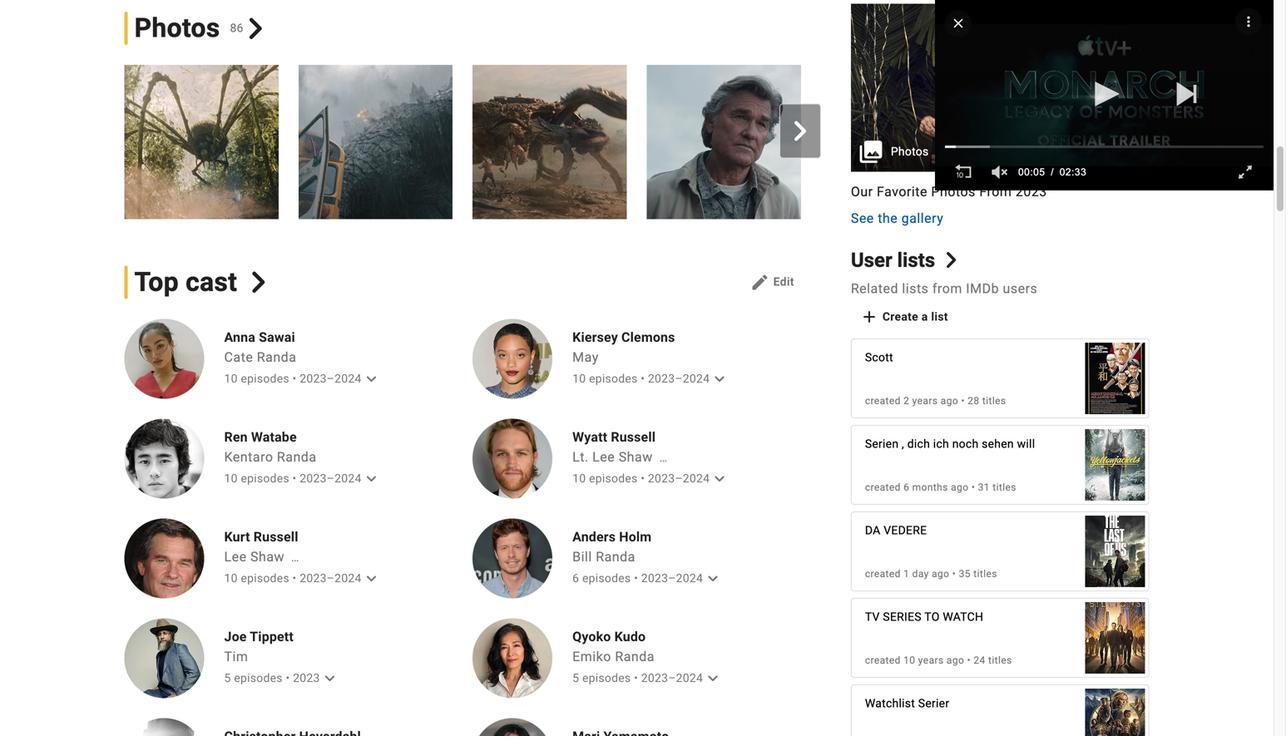 Task type: describe. For each thing, give the bounding box(es) containing it.
lee inside the kurt russell lee shaw …
[[224, 549, 247, 565]]

video autoplay preference image
[[1241, 14, 1257, 30]]

emiko randa link
[[573, 649, 655, 665]]

lt.
[[573, 449, 589, 465]]

arrow image for joe tippett tim
[[320, 669, 340, 688]]

bill
[[573, 549, 592, 565]]

create a list
[[883, 310, 949, 324]]

lee shaw link
[[224, 549, 285, 565]]

dich
[[908, 437, 930, 451]]

yellowjackets (2021) image
[[1086, 421, 1145, 510]]

see the gallery
[[851, 210, 944, 226]]

5 episodes • 2023–2024
[[573, 671, 703, 685]]

wyatt russell image
[[473, 419, 553, 499]]

10 episodes • 2023–2024 button for wyatt russell lt. lee shaw …
[[573, 469, 730, 489]]

watabe
[[251, 429, 297, 445]]

episodes for may
[[589, 372, 638, 386]]

create a list button
[[851, 302, 962, 332]]

day
[[913, 569, 929, 580]]

from
[[980, 184, 1012, 200]]

randa for kudo
[[615, 649, 655, 665]]

group containing our favorite photos from 2023
[[851, 4, 1150, 228]]

arrow image for anders holm bill randa
[[703, 569, 723, 589]]

10 episodes • 2023–2024 down kurt russell link
[[224, 572, 362, 585]]

00:05
[[1019, 166, 1046, 178]]

shaw inside the wyatt russell lt. lee shaw …
[[619, 449, 653, 465]]

mari yamamoto image
[[473, 719, 553, 736]]

5 episodes • 2023–2024 button
[[573, 669, 723, 688]]

ich
[[934, 437, 949, 451]]

chevron right inline image
[[248, 272, 269, 293]]

user lists link
[[851, 248, 959, 272]]

created 6 months ago • 31 titles
[[865, 482, 1017, 494]]

dismiss player image
[[951, 15, 967, 31]]

kurt russell link
[[224, 529, 377, 545]]

,
[[902, 437, 905, 451]]

5 for emiko randa
[[573, 671, 579, 685]]

serier
[[919, 697, 950, 711]]

kurt
[[224, 529, 250, 545]]

kentaro randa link
[[224, 449, 317, 465]]

tim link
[[224, 649, 248, 665]]

ago for series
[[947, 655, 965, 667]]

• down kentaro randa link
[[293, 472, 297, 485]]

titles for da vedere
[[974, 569, 998, 580]]

ren watabe image
[[124, 419, 204, 499]]

02:33 timer
[[1046, 154, 1087, 191]]

our favorite photos from 2023
[[851, 184, 1048, 200]]

photos inside group
[[891, 145, 929, 158]]

qyoko
[[573, 629, 611, 645]]

• left the 24
[[967, 655, 971, 667]]

10 episodes • 2023–2024 button for anna sawai cate randa
[[224, 369, 382, 389]]

edit button
[[744, 269, 801, 296]]

anders holm bill randa
[[573, 529, 652, 565]]

2023–2024 for anders holm bill randa
[[641, 572, 703, 585]]

photos group
[[851, 4, 1150, 172]]

• down lt. lee shaw "link" at the bottom
[[641, 472, 645, 485]]

• inside 5 episodes • 2023–2024 button
[[634, 671, 638, 685]]

to
[[925, 611, 940, 624]]

joe
[[224, 629, 247, 645]]

created for tv
[[865, 655, 901, 667]]

episodes for bill
[[582, 572, 631, 585]]

anna
[[224, 330, 255, 345]]

from
[[933, 281, 963, 297]]

russell for lee
[[611, 429, 656, 445]]

russell for shaw
[[254, 529, 298, 545]]

ren watabe kentaro randa
[[224, 429, 317, 465]]

production art image
[[851, 4, 1150, 172]]

10 episodes • 2023–2024 button for kiersey clemons may
[[573, 369, 730, 389]]

10 up watchlist serier
[[904, 655, 916, 667]]

ren watabe link
[[224, 429, 377, 446]]

… inside the kurt russell lee shaw …
[[291, 551, 299, 565]]

photos inside "link"
[[932, 184, 976, 200]]

related lists from imdb users
[[851, 281, 1038, 297]]

scott
[[865, 351, 894, 365]]

list
[[931, 310, 949, 324]]

favorite
[[877, 184, 928, 200]]

unmute button group
[[982, 154, 1019, 191]]

may link
[[573, 349, 599, 365]]

10 for kurt russell lee shaw …
[[224, 572, 238, 585]]

lt. lee shaw link
[[573, 449, 653, 465]]

2023–2024 for ren watabe kentaro randa
[[300, 472, 362, 485]]

episodes for lt.
[[589, 472, 638, 485]]

wyatt russell lt. lee shaw …
[[573, 429, 668, 465]]

kurt russell image
[[124, 519, 204, 599]]

cate randa link
[[224, 349, 297, 365]]

31
[[978, 482, 990, 494]]

christopher heyerdahl image
[[124, 719, 204, 736]]

titles for scott
[[983, 395, 1007, 407]]

watchlist
[[865, 697, 915, 711]]

24
[[974, 655, 986, 667]]

related
[[851, 281, 899, 297]]

edit image
[[750, 272, 770, 292]]

joe tippett image
[[124, 619, 204, 699]]

2
[[904, 395, 910, 407]]

arrow image for ren watabe kentaro randa
[[362, 469, 382, 489]]

charles edwards, lloyd owen, sophia nomvete, cynthia addai-robinson, owain arthur, ismael cruz cordova, morfydd clark, robert aramayo, and markella kavenagh in the lord of the rings: the rings of power (2022) image
[[1086, 681, 1145, 736]]

david costabile, jeffrey demunn, paul giamatti, damian lewis, corey stoll, kelly aucoin, maggie siff, asia kate dillon, and dola rashad in billions (2016) image
[[1086, 594, 1145, 683]]

a
[[922, 310, 928, 324]]

pedro pascal and bella ramsey in the last of us (2023) image
[[1086, 508, 1145, 596]]

lists for user
[[898, 248, 936, 272]]

• left 31
[[972, 482, 976, 494]]

bill randa link
[[573, 549, 636, 565]]

qyoko kudo image
[[473, 619, 553, 699]]

joe tippett tim
[[224, 629, 294, 665]]

cate
[[224, 349, 253, 365]]

watch
[[943, 611, 984, 624]]

• down kiersey clemons may
[[641, 372, 645, 386]]

10 episodes • 2023–2024 button for kurt russell lee shaw …
[[224, 569, 382, 589]]

see the gallery button
[[851, 208, 944, 228]]

10 episodes • 2023–2024 for kentaro randa
[[224, 472, 362, 485]]

arrow image for anna sawai cate randa
[[362, 369, 382, 389]]

• inside 6 episodes • 2023–2024 button
[[634, 572, 638, 585]]

edit
[[774, 275, 795, 289]]

imdb
[[966, 281, 1000, 297]]

02:33
[[1060, 166, 1087, 178]]

1 horizontal spatial 6
[[904, 482, 910, 494]]

tippett
[[250, 629, 294, 645]]

holm
[[619, 529, 652, 545]]

see
[[851, 210, 874, 226]]

ago left 28
[[941, 395, 959, 407]]

qyoko kudo link
[[573, 629, 718, 645]]

will
[[1017, 437, 1035, 451]]



Task type: vqa. For each thing, say whether or not it's contained in the screenshot.
10 associated with Anna Sawai Cate Randa
yes



Task type: locate. For each thing, give the bounding box(es) containing it.
2023–2024 for wyatt russell lt. lee shaw …
[[648, 472, 710, 485]]

our favorite photos from 2023 link
[[851, 182, 1150, 202]]

1
[[904, 569, 910, 580]]

2023–2024 down wyatt russell link
[[648, 472, 710, 485]]

arrow image down ren watabe "link"
[[362, 469, 382, 489]]

10 for kiersey clemons may
[[573, 372, 586, 386]]

• left 35
[[953, 569, 956, 580]]

years for scott
[[913, 395, 938, 407]]

episodes for cate
[[241, 372, 289, 386]]

0 horizontal spatial …
[[291, 551, 299, 565]]

4 created from the top
[[865, 655, 901, 667]]

2023 inside "link"
[[1016, 184, 1048, 200]]

2023
[[1016, 184, 1048, 200], [293, 671, 320, 685]]

1 vertical spatial …
[[291, 551, 299, 565]]

0 horizontal spatial 2023
[[293, 671, 320, 685]]

… down kurt russell link
[[291, 551, 299, 565]]

ago left the 24
[[947, 655, 965, 667]]

clemons
[[622, 330, 675, 345]]

2023–2024 down kurt russell link
[[300, 572, 362, 585]]

• down "cate randa" link
[[293, 372, 297, 386]]

lists up related lists from imdb users
[[898, 248, 936, 272]]

… down wyatt russell link
[[660, 451, 668, 465]]

arrow image for qyoko kudo emiko randa
[[703, 669, 723, 688]]

episodes down tim link
[[234, 671, 283, 685]]

da
[[865, 524, 881, 538]]

may
[[573, 349, 599, 365]]

0 horizontal spatial lee
[[224, 549, 247, 565]]

tv
[[865, 611, 880, 624]]

1 vertical spatial 2023
[[293, 671, 320, 685]]

top cast
[[134, 267, 237, 298]]

1 horizontal spatial russell
[[611, 429, 656, 445]]

group
[[851, 4, 1150, 228], [104, 65, 975, 219]]

kiersey
[[573, 330, 618, 345]]

randa for watabe
[[277, 449, 317, 465]]

2023–2024 down anders holm link
[[641, 572, 703, 585]]

… inside the wyatt russell lt. lee shaw …
[[660, 451, 668, 465]]

2023–2024 for kiersey clemons may
[[648, 372, 710, 386]]

lists for related
[[902, 281, 929, 297]]

1 vertical spatial photos
[[891, 145, 929, 158]]

russell inside the kurt russell lee shaw …
[[254, 529, 298, 545]]

created up watchlist
[[865, 655, 901, 667]]

anders
[[573, 529, 616, 545]]

2023–2024 down anna sawai link
[[300, 372, 362, 386]]

2023 down 00:05
[[1016, 184, 1048, 200]]

chevron right inline image inside user lists link
[[943, 252, 959, 268]]

tv series to watch
[[865, 611, 984, 624]]

episodes for lee
[[241, 572, 289, 585]]

1 monarch: legacy of monsters (2023) image from the left
[[124, 65, 279, 219]]

arrow image for wyatt russell lt. lee shaw …
[[710, 469, 730, 489]]

ago for vedere
[[932, 569, 950, 580]]

5 down emiko
[[573, 671, 579, 685]]

5 episodes • 2023 button
[[224, 669, 340, 688]]

titles for tv series to watch
[[989, 655, 1012, 667]]

86
[[230, 21, 244, 35]]

10 down lee shaw link
[[224, 572, 238, 585]]

titles right 28
[[983, 395, 1007, 407]]

watchlist serier
[[865, 697, 950, 711]]

10 episodes • 2023–2024
[[224, 372, 362, 386], [573, 372, 710, 386], [224, 472, 362, 485], [573, 472, 710, 485], [224, 572, 362, 585]]

emiko
[[573, 649, 612, 665]]

2 horizontal spatial chevron right inline image
[[943, 252, 959, 268]]

1 vertical spatial chevron right inline image
[[790, 121, 810, 141]]

randa inside qyoko kudo emiko randa
[[615, 649, 655, 665]]

5 down tim
[[224, 671, 231, 685]]

joe tippett link
[[224, 629, 335, 645]]

10 episodes • 2023–2024 down kiersey clemons may
[[573, 372, 710, 386]]

2023–2024 for anna sawai cate randa
[[300, 372, 362, 386]]

kurt russell in monarch: legacy of monsters (2023) image
[[647, 65, 801, 219]]

2 vertical spatial chevron right inline image
[[943, 252, 959, 268]]

1 5 from the left
[[224, 671, 231, 685]]

created for serien
[[865, 482, 901, 494]]

2023–2024 down qyoko kudo link
[[641, 671, 703, 685]]

anna sawai image
[[124, 319, 204, 399]]

created 10 years ago • 24 titles
[[865, 655, 1012, 667]]

cast
[[186, 267, 237, 298]]

0 vertical spatial …
[[660, 451, 668, 465]]

6
[[904, 482, 910, 494], [573, 572, 579, 585]]

kentaro
[[224, 449, 273, 465]]

randa down kudo
[[615, 649, 655, 665]]

1 vertical spatial russell
[[254, 529, 298, 545]]

ago left 31
[[951, 482, 969, 494]]

1 horizontal spatial …
[[660, 451, 668, 465]]

6 down bill
[[573, 572, 579, 585]]

arrow image for kiersey clemons may
[[710, 369, 730, 389]]

months
[[913, 482, 948, 494]]

0 horizontal spatial chevron right inline image
[[245, 18, 267, 39]]

lee
[[593, 449, 615, 465], [224, 549, 247, 565]]

10 episodes • 2023–2024 for may
[[573, 372, 710, 386]]

2023–2024 down ren watabe "link"
[[300, 472, 362, 485]]

0 horizontal spatial russell
[[254, 529, 298, 545]]

6 episodes • 2023–2024 button
[[573, 569, 723, 589]]

0 vertical spatial russell
[[611, 429, 656, 445]]

arrow image down kurt russell link
[[362, 569, 382, 589]]

years right 2
[[913, 395, 938, 407]]

1 horizontal spatial 5
[[573, 671, 579, 685]]

28
[[968, 395, 980, 407]]

1 horizontal spatial monarch: legacy of monsters (2023) image
[[299, 65, 453, 219]]

titles right 31
[[993, 482, 1017, 494]]

6 inside button
[[573, 572, 579, 585]]

ago right day
[[932, 569, 950, 580]]

russell up lt. lee shaw "link" at the bottom
[[611, 429, 656, 445]]

1 vertical spatial lists
[[902, 281, 929, 297]]

10 episodes • 2023–2024 for cate randa
[[224, 372, 362, 386]]

10 down cate
[[224, 372, 238, 386]]

2023–2024 down kiersey clemons link
[[648, 372, 710, 386]]

10 for wyatt russell lt. lee shaw …
[[573, 472, 586, 485]]

created for da
[[865, 569, 901, 580]]

5 inside 5 episodes • 2023–2024 button
[[573, 671, 579, 685]]

titles right 35
[[974, 569, 998, 580]]

titles right the 24
[[989, 655, 1012, 667]]

randa inside anders holm bill randa
[[596, 549, 636, 565]]

our
[[851, 184, 873, 200]]

titles
[[983, 395, 1007, 407], [993, 482, 1017, 494], [974, 569, 998, 580], [989, 655, 1012, 667]]

anders holm link
[[573, 529, 718, 545]]

john goodman in monarch: legacy of monsters (2023) image
[[473, 65, 627, 219]]

10 episodes • 2023–2024 down "cate randa" link
[[224, 372, 362, 386]]

anna sawai in monarch: legacy of monsters (2023) image
[[821, 65, 975, 219]]

10 episodes • 2023–2024 button
[[224, 369, 382, 389], [573, 369, 730, 389], [224, 469, 382, 489], [573, 469, 730, 489], [224, 569, 382, 589]]

2 created from the top
[[865, 482, 901, 494]]

arrow image
[[362, 369, 382, 389], [710, 369, 730, 389], [710, 469, 730, 489], [703, 569, 723, 589]]

arrow image
[[362, 469, 382, 489], [362, 569, 382, 589], [320, 669, 340, 688], [703, 669, 723, 688]]

serien , dich ich noch sehen will
[[865, 437, 1035, 451]]

6 left months
[[904, 482, 910, 494]]

• down kurt russell link
[[293, 572, 297, 585]]

randa inside ren watabe kentaro randa
[[277, 449, 317, 465]]

• left 28
[[962, 395, 965, 407]]

randa down "sawai"
[[257, 349, 297, 365]]

series
[[883, 611, 922, 624]]

years
[[913, 395, 938, 407], [919, 655, 944, 667]]

created down 'serien'
[[865, 482, 901, 494]]

users
[[1003, 281, 1038, 297]]

randa down ren watabe "link"
[[277, 449, 317, 465]]

lists
[[898, 248, 936, 272], [902, 281, 929, 297]]

randa for holm
[[596, 549, 636, 565]]

episodes
[[241, 372, 289, 386], [589, 372, 638, 386], [241, 472, 289, 485], [589, 472, 638, 485], [241, 572, 289, 585], [582, 572, 631, 585], [234, 671, 283, 685], [582, 671, 631, 685]]

2023–2024 for qyoko kudo emiko randa
[[641, 671, 703, 685]]

russell inside the wyatt russell lt. lee shaw …
[[611, 429, 656, 445]]

0 vertical spatial years
[[913, 395, 938, 407]]

created left the 1
[[865, 569, 901, 580]]

tim
[[224, 649, 248, 665]]

ago for ,
[[951, 482, 969, 494]]

created 2 years ago • 28 titles
[[865, 395, 1007, 407]]

randa inside anna sawai cate randa
[[257, 349, 297, 365]]

1 horizontal spatial 2023
[[1016, 184, 1048, 200]]

1 vertical spatial shaw
[[250, 549, 285, 565]]

episodes down lt. lee shaw "link" at the bottom
[[589, 472, 638, 485]]

5 for tim
[[224, 671, 231, 685]]

randa for sawai
[[257, 349, 297, 365]]

0 vertical spatial lists
[[898, 248, 936, 272]]

2023–2024 for kurt russell lee shaw …
[[300, 572, 362, 585]]

0 horizontal spatial monarch: legacy of monsters (2023) image
[[124, 65, 279, 219]]

arrow image down anders holm link
[[703, 569, 723, 589]]

episodes for kentaro
[[241, 472, 289, 485]]

• down the joe tippett "link"
[[286, 671, 290, 685]]

create
[[883, 310, 919, 324]]

add image
[[859, 307, 879, 327]]

arrow image down wyatt russell link
[[710, 469, 730, 489]]

ago
[[941, 395, 959, 407], [951, 482, 969, 494], [932, 569, 950, 580], [947, 655, 965, 667]]

2023–2024
[[300, 372, 362, 386], [648, 372, 710, 386], [300, 472, 362, 485], [648, 472, 710, 485], [300, 572, 362, 585], [641, 572, 703, 585], [641, 671, 703, 685]]

years for tv series to watch
[[919, 655, 944, 667]]

•
[[293, 372, 297, 386], [641, 372, 645, 386], [962, 395, 965, 407], [293, 472, 297, 485], [641, 472, 645, 485], [972, 482, 976, 494], [953, 569, 956, 580], [293, 572, 297, 585], [634, 572, 638, 585], [967, 655, 971, 667], [286, 671, 290, 685], [634, 671, 638, 685]]

episodes down lee shaw link
[[241, 572, 289, 585]]

0 horizontal spatial photos
[[134, 13, 220, 44]]

0 vertical spatial photos
[[134, 13, 220, 44]]

monarch: legacy of monsters (2023) image
[[124, 65, 279, 219], [299, 65, 453, 219]]

episodes for emiko
[[582, 671, 631, 685]]

years up serier
[[919, 655, 944, 667]]

chevron right inline image
[[245, 18, 267, 39], [790, 121, 810, 141], [943, 252, 959, 268]]

0 horizontal spatial shaw
[[250, 549, 285, 565]]

photos left 86
[[134, 13, 220, 44]]

3 created from the top
[[865, 569, 901, 580]]

• down bill randa link
[[634, 572, 638, 585]]

10 for ren watabe kentaro randa
[[224, 472, 238, 485]]

arrow image down kiersey clemons link
[[710, 369, 730, 389]]

0 vertical spatial chevron right inline image
[[245, 18, 267, 39]]

david bowie, takeshi kitano, tom conti, ryuichi sakamoto, and jack thompson in merry christmas mr. lawrence (1983) image
[[1086, 334, 1145, 423]]

2 vertical spatial photos
[[932, 184, 976, 200]]

randa down holm
[[596, 549, 636, 565]]

arrow image for kurt russell lee shaw …
[[362, 569, 382, 589]]

top cast link
[[124, 266, 269, 299]]

5 episodes • 2023
[[224, 671, 320, 685]]

1 horizontal spatial lee
[[593, 449, 615, 465]]

wyatt russell link
[[573, 429, 725, 446]]

shaw down wyatt russell link
[[619, 449, 653, 465]]

1 horizontal spatial chevron right inline image
[[790, 121, 810, 141]]

qyoko kudo emiko randa
[[573, 629, 655, 665]]

2 monarch: legacy of monsters (2023) image from the left
[[299, 65, 453, 219]]

shaw down kurt russell link
[[250, 549, 285, 565]]

lee down kurt
[[224, 549, 247, 565]]

user lists
[[851, 248, 936, 272]]

episodes down "cate randa" link
[[241, 372, 289, 386]]

episodes down emiko randa link
[[582, 671, 631, 685]]

• down emiko randa link
[[634, 671, 638, 685]]

• inside 5 episodes • 2023 'button'
[[286, 671, 290, 685]]

5 inside 5 episodes • 2023 'button'
[[224, 671, 231, 685]]

10 episodes • 2023–2024 down lt. lee shaw "link" at the bottom
[[573, 472, 710, 485]]

1 vertical spatial years
[[919, 655, 944, 667]]

created 1 day ago • 35 titles
[[865, 569, 998, 580]]

2023 down the joe tippett "link"
[[293, 671, 320, 685]]

1 horizontal spatial photos
[[891, 145, 929, 158]]

kiersey clemons image
[[473, 319, 553, 399]]

shaw inside the kurt russell lee shaw …
[[250, 549, 285, 565]]

10 episodes • 2023–2024 button down anna sawai link
[[224, 369, 382, 389]]

0 vertical spatial 6
[[904, 482, 910, 494]]

photos
[[134, 13, 220, 44], [891, 145, 929, 158], [932, 184, 976, 200]]

10 down lt.
[[573, 472, 586, 485]]

photos link
[[851, 4, 1150, 172]]

lists up create a list on the top of the page
[[902, 281, 929, 297]]

10 episodes • 2023–2024 button down kurt russell link
[[224, 569, 382, 589]]

…
[[660, 451, 668, 465], [291, 551, 299, 565]]

anders holm image
[[473, 519, 553, 599]]

10 down kentaro
[[224, 472, 238, 485]]

0 horizontal spatial 6
[[573, 572, 579, 585]]

1 vertical spatial 6
[[573, 572, 579, 585]]

created left 2
[[865, 395, 901, 407]]

5
[[224, 671, 231, 685], [573, 671, 579, 685]]

randa
[[257, 349, 297, 365], [277, 449, 317, 465], [596, 549, 636, 565], [615, 649, 655, 665]]

top
[[134, 267, 179, 298]]

lee right lt.
[[593, 449, 615, 465]]

0 vertical spatial shaw
[[619, 449, 653, 465]]

photos up gallery
[[932, 184, 976, 200]]

arrow image down anna sawai link
[[362, 369, 382, 389]]

1 vertical spatial lee
[[224, 549, 247, 565]]

0 horizontal spatial 5
[[224, 671, 231, 685]]

photos up favorite
[[891, 145, 929, 158]]

sehen
[[982, 437, 1014, 451]]

arrow image down qyoko kudo link
[[703, 669, 723, 688]]

10 down may link
[[573, 372, 586, 386]]

2 horizontal spatial photos
[[932, 184, 976, 200]]

0 vertical spatial 2023
[[1016, 184, 1048, 200]]

russell up lee shaw link
[[254, 529, 298, 545]]

sawai
[[259, 330, 295, 345]]

10 episodes • 2023–2024 button for ren watabe kentaro randa
[[224, 469, 382, 489]]

episodes down bill randa link
[[582, 572, 631, 585]]

kudo
[[615, 629, 646, 645]]

10 for anna sawai cate randa
[[224, 372, 238, 386]]

the
[[878, 210, 898, 226]]

ren
[[224, 429, 248, 445]]

gallery
[[902, 210, 944, 226]]

titles for serien , dich ich noch sehen will
[[993, 482, 1017, 494]]

10 episodes • 2023–2024 down kentaro randa link
[[224, 472, 362, 485]]

user
[[851, 248, 893, 272]]

wyatt
[[573, 429, 608, 445]]

noch
[[953, 437, 979, 451]]

russell
[[611, 429, 656, 445], [254, 529, 298, 545]]

1 created from the top
[[865, 395, 901, 407]]

created
[[865, 395, 901, 407], [865, 482, 901, 494], [865, 569, 901, 580], [865, 655, 901, 667]]

watchlist serier link
[[852, 681, 1149, 736]]

vedere
[[884, 524, 927, 538]]

2 5 from the left
[[573, 671, 579, 685]]

1 horizontal spatial shaw
[[619, 449, 653, 465]]

lee inside the wyatt russell lt. lee shaw …
[[593, 449, 615, 465]]

kurt russell lee shaw …
[[224, 529, 299, 565]]

10 episodes • 2023–2024 button down kentaro randa link
[[224, 469, 382, 489]]

episodes down kiersey clemons may
[[589, 372, 638, 386]]

episodes for tim
[[234, 671, 283, 685]]

da vedere
[[865, 524, 927, 538]]

10 episodes • 2023–2024 button down kiersey clemons link
[[573, 369, 730, 389]]

00:05 timer
[[1019, 154, 1046, 191]]

episodes inside 'button'
[[234, 671, 283, 685]]

0 vertical spatial lee
[[593, 449, 615, 465]]

2023 inside 'button'
[[293, 671, 320, 685]]

arrow image down the joe tippett "link"
[[320, 669, 340, 688]]

10 episodes • 2023–2024 button down wyatt russell link
[[573, 469, 730, 489]]

episodes down kentaro randa link
[[241, 472, 289, 485]]



